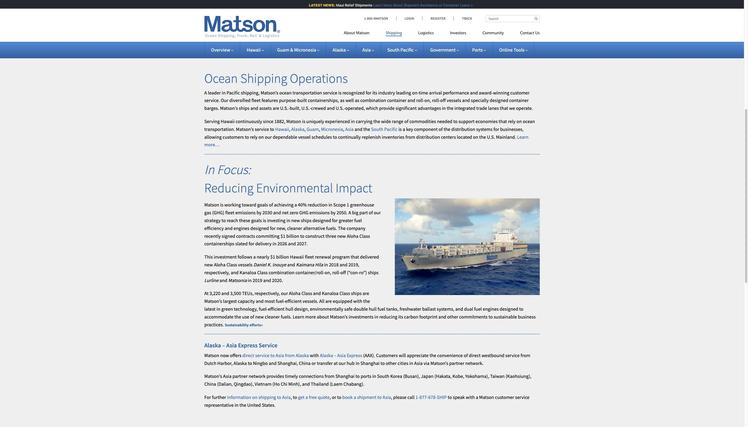Task type: vqa. For each thing, say whether or not it's contained in the screenshot.
but
no



Task type: locate. For each thing, give the bounding box(es) containing it.
2018
[[329, 262, 339, 268]]

engines inside the "matson is working toward goals of achieving a 40% reduction in scope 1 greenhouse gas (ghg) fleet emissions by 2030 and net zero ghg emissions by 2050. a big part of our strategy to reach these goals is investing in new ships designed for greater fuel efficiency and engines designed for new, cleaner alternative fuels. the company recently signed contracts committing $1 billion to construct three new aloha class containerships slated for delivery in 2026 and 2027."
[[234, 226, 249, 232]]

alaska inside (aax). customers will appreciate the convenience of direct westbound service from dutch harbor, alaska to ningbo and shanghai, china or transfer at our hub in shanghai to other cities in asia via matson's partner network.
[[234, 361, 247, 367]]

u.s.- down purpose-
[[280, 105, 290, 112]]

reach
[[227, 218, 238, 224]]

class inside the "matson is working toward goals of achieving a 40% reduction in scope 1 greenhouse gas (ghg) fleet emissions by 2030 and net zero ghg emissions by 2050. a big part of our strategy to reach these goals is investing in new ships designed for greater fuel efficiency and engines designed for new, cleaner alternative fuels. the company recently signed contracts committing $1 billion to construct three new aloha class containerships slated for delivery in 2026 and 2027."
[[360, 233, 370, 240]]

0 vertical spatial other
[[447, 314, 458, 320]]

0 horizontal spatial with
[[310, 353, 319, 359]]

replenish
[[362, 134, 381, 140]]

1 emissions from the left
[[235, 210, 256, 216]]

network.
[[466, 361, 484, 367]]

2050.
[[337, 210, 348, 216]]

service inside a leader in pacific shipping, matson's ocean transportation service is recognized for its industry leading on-time arrival performance and award-winning customer service. our diversified fleet features purpose-built containerships, as well as combination container and roll-on, roll-off vessels and specially designed container barges. matson's ships and assets are u.s.-built, u.s.-crewed and u.s.-operated, which provide significant advantages in the integrated trade lanes that we operate.
[[323, 90, 337, 96]]

and up specially
[[470, 90, 478, 96]]

0 horizontal spatial fuel-
[[259, 306, 268, 313]]

in left scope
[[329, 202, 332, 208]]

ships up equipped
[[351, 291, 362, 297]]

hull right double
[[369, 306, 377, 313]]

1 horizontal spatial respectively,
[[255, 291, 280, 297]]

matson's inside (aax). customers will appreciate the convenience of direct westbound service from dutch harbor, alaska to ningbo and shanghai, china or transfer at our hub in shanghai to other cities in asia via matson's partner network.
[[431, 361, 448, 367]]

south up the replenish
[[371, 126, 383, 132]]

shanghai inside (aax). customers will appreciate the convenience of direct westbound service from dutch harbor, alaska to ningbo and shanghai, china or transfer at our hub in shanghai to other cities in asia via matson's partner network.
[[361, 361, 380, 367]]

in inside matson's asia partner network provides timely connections from shanghai to ports in south korea (busan), japan (hakata, kobe, yokohama), taiwan (kaohsiung), china (dalian, qingdao), vietnam (ho chi minh), and thailand (laem chabang).
[[372, 374, 376, 380]]

double
[[354, 306, 368, 313]]

roll- down time
[[416, 97, 425, 104]]

vessels inside this investment follows a nearly $1 billion hawaii fleet renewal program that delivered new aloha class vessels
[[238, 262, 253, 268]]

industry
[[378, 90, 395, 96]]

0 vertical spatial pacific
[[401, 47, 414, 53]]

and down connections
[[302, 382, 310, 388]]

investing
[[267, 218, 286, 224]]

emissions up the these on the left of the page
[[235, 210, 256, 216]]

>
[[467, 3, 469, 7]]

0 horizontal spatial container
[[387, 97, 407, 104]]

dual
[[464, 306, 473, 313]]

efficient
[[285, 299, 302, 305], [268, 306, 285, 313]]

2 direct from the left
[[469, 353, 481, 359]]

asia up the offers
[[226, 342, 237, 350]]

service
[[259, 342, 278, 350]]

most
[[265, 299, 275, 305]]

– up at
[[334, 353, 336, 359]]

largest
[[223, 299, 237, 305]]

1 vertical spatial guam
[[307, 126, 319, 132]]

1 vertical spatial fleet
[[225, 210, 234, 216]]

investment
[[214, 254, 237, 261]]

asia inside matson's asia partner network provides timely connections from shanghai to ports in south korea (busan), japan (hakata, kobe, yokohama), taiwan (kaohsiung), china (dalian, qingdao), vietnam (ho chi minh), and thailand (laem chabang).
[[223, 374, 232, 380]]

purpose-
[[279, 97, 298, 104]]

rely inside serving hawaii continuously since 1882, matson is uniquely experienced in carrying the wide range of commodities needed to support economies that rely on ocean transportation. matson's service to
[[508, 118, 516, 125]]

about inside "top menu" navigation
[[344, 31, 355, 35]]

ships down diversified
[[239, 105, 250, 112]]

combination down inouye
[[269, 270, 295, 276]]

alaska up vessel
[[291, 126, 305, 132]]

vessels down follows
[[238, 262, 253, 268]]

learn
[[369, 3, 378, 7], [517, 134, 529, 140], [293, 314, 304, 320]]

matson's
[[261, 90, 278, 96], [220, 105, 238, 112], [236, 126, 254, 132], [204, 299, 222, 305], [330, 314, 348, 320], [431, 361, 448, 367], [204, 374, 222, 380]]

1 vertical spatial pacific
[[227, 90, 240, 96]]

a right "get"
[[306, 395, 308, 401]]

at 3,220 and 3,500 teus, respectively, our aloha class and kanaloa class ships are matson's largest capacity and most fuel-efficient vessels. all are equipped with the latest in green technology, fuel-efficient hull design, environmentally safe double hull fuel tanks, freshwater ballast systems, and dual fuel engines designed to accommodate the use of new cleaner fuels. learn more about matson's investments in reducing its carbon footprint and other commitments to sustainable business practices.
[[204, 291, 536, 328]]

new up efforts»
[[255, 314, 264, 320]]

more
[[305, 314, 316, 320]]

vietnam
[[255, 382, 272, 388]]

matson's down dutch
[[204, 374, 222, 380]]

cleaner inside at 3,220 and 3,500 teus, respectively, our aloha class and kanaloa class ships are matson's largest capacity and most fuel-efficient vessels. all are equipped with the latest in green technology, fuel-efficient hull design, environmentally safe double hull fuel tanks, freshwater ballast systems, and dual fuel engines designed to accommodate the use of new cleaner fuels. learn more about matson's investments in reducing its carbon footprint and other commitments to sustainable business practices.
[[265, 314, 280, 320]]

south pacific link down shipping link
[[387, 47, 417, 53]]

at
[[204, 291, 209, 297]]

by left '2030'
[[257, 210, 262, 216]]

0 horizontal spatial fuel
[[354, 218, 362, 224]]

container up operate.
[[509, 97, 529, 104]]

$1
[[281, 233, 285, 240], [270, 254, 275, 261]]

–
[[222, 342, 225, 350], [334, 353, 336, 359]]

government link
[[430, 47, 459, 53]]

0 vertical spatial ocean
[[279, 90, 292, 96]]

top menu navigation
[[344, 28, 540, 39]]

our inside is a key component of the distribution systems for businesses, allowing customers to rely on our dependable vessel schedules to continually replenish inventories from distribution centers located on the u.s. mainland.
[[265, 134, 272, 140]]

the inside to speak with a matson customer service representative in the united states.
[[240, 403, 246, 409]]

0 vertical spatial engines
[[234, 226, 249, 232]]

2 vertical spatial that
[[351, 254, 359, 261]]

pacific inside a leader in pacific shipping, matson's ocean transportation service is recognized for its industry leading on-time arrival performance and award-winning customer service. our diversified fleet features purpose-built containerships, as well as combination container and roll-on, roll-off vessels and specially designed container barges. matson's ships and assets are u.s.-built, u.s.-crewed and u.s.-operated, which provide significant advantages in the integrated trade lanes that we operate.
[[227, 90, 240, 96]]

to inside matson's asia partner network provides timely connections from shanghai to ports in south korea (busan), japan (hakata, kobe, yokohama), taiwan (kaohsiung), china (dalian, qingdao), vietnam (ho chi minh), and thailand (laem chabang).
[[356, 374, 360, 380]]

achieving
[[274, 202, 294, 208]]

rely inside is a key component of the distribution systems for businesses, allowing customers to rely on our dependable vessel schedules to continually replenish inventories from distribution centers located on the u.s. mainland.
[[250, 134, 258, 140]]

1 horizontal spatial combination
[[360, 97, 386, 104]]

is left recognized
[[338, 90, 342, 96]]

centers
[[441, 134, 456, 140]]

1 horizontal spatial direct
[[469, 353, 481, 359]]

0 horizontal spatial on,
[[325, 270, 331, 276]]

distribution
[[451, 126, 475, 132], [416, 134, 440, 140]]

0 horizontal spatial hull
[[286, 306, 293, 313]]

2 horizontal spatial fleet
[[305, 254, 314, 261]]

japan
[[421, 374, 434, 380]]

designed inside a leader in pacific shipping, matson's ocean transportation service is recognized for its industry leading on-time arrival performance and award-winning customer service. our diversified fleet features purpose-built containerships, as well as combination container and roll-on, roll-off vessels and specially designed container barges. matson's ships and assets are u.s.-built, u.s.-crewed and u.s.-operated, which provide significant advantages in the integrated trade lanes that we operate.
[[490, 97, 508, 104]]

needed
[[437, 118, 452, 125]]

will
[[399, 353, 406, 359]]

(hakata,
[[435, 374, 452, 380]]

3 u.s.- from the left
[[336, 105, 345, 112]]

Search search field
[[486, 15, 540, 22]]

2 vertical spatial or
[[332, 395, 336, 401]]

new inside at 3,220 and 3,500 teus, respectively, our aloha class and kanaloa class ships are matson's largest capacity and most fuel-efficient vessels. all are equipped with the latest in green technology, fuel-efficient hull design, environmentally safe double hull fuel tanks, freshwater ballast systems, and dual fuel engines designed to accommodate the use of new cleaner fuels. learn more about matson's investments in reducing its carbon footprint and other commitments to sustainable business practices.
[[255, 314, 264, 320]]

1 horizontal spatial cleaner
[[287, 226, 302, 232]]

1882,
[[274, 118, 285, 125]]

goals right the these on the left of the page
[[251, 218, 262, 224]]

kanaloa inside in 2018 and 2019, respectively, and kanaloa class combination container/roll-on, roll-off ("con-ro") ships lurline and matsonia in 2019 and 2020.
[[240, 270, 256, 276]]

2 container from the left
[[509, 97, 529, 104]]

0 horizontal spatial emissions
[[235, 210, 256, 216]]

asia link down shipping routes "link"
[[362, 47, 374, 53]]

the right the appreciate
[[430, 353, 436, 359]]

0 vertical spatial rely
[[508, 118, 516, 125]]

1 vertical spatial kanaloa
[[322, 291, 339, 297]]

other down the customers
[[386, 361, 397, 367]]

and left dual
[[455, 306, 463, 313]]

service up containerships,
[[323, 90, 337, 96]]

0 horizontal spatial off
[[341, 270, 346, 276]]

from inside matson's asia partner network provides timely connections from shanghai to ports in south korea (busan), japan (hakata, kobe, yokohama), taiwan (kaohsiung), china (dalian, qingdao), vietnam (ho chi minh), and thailand (laem chabang).
[[325, 374, 335, 380]]

aloha up "design," at the bottom of the page
[[289, 291, 301, 297]]

of inside at 3,220 and 3,500 teus, respectively, our aloha class and kanaloa class ships are matson's largest capacity and most fuel-efficient vessels. all are equipped with the latest in green technology, fuel-efficient hull design, environmentally safe double hull fuel tanks, freshwater ballast systems, and dual fuel engines designed to accommodate the use of new cleaner fuels. learn more about matson's investments in reducing its carbon footprint and other commitments to sustainable business practices.
[[250, 314, 254, 320]]

in right ports
[[372, 374, 376, 380]]

aloha inside at 3,220 and 3,500 teus, respectively, our aloha class and kanaloa class ships are matson's largest capacity and most fuel-efficient vessels. all are equipped with the latest in green technology, fuel-efficient hull design, environmentally safe double hull fuel tanks, freshwater ballast systems, and dual fuel engines designed to accommodate the use of new cleaner fuels. learn more about matson's investments in reducing its carbon footprint and other commitments to sustainable business practices.
[[289, 291, 301, 297]]

kaimana
[[296, 262, 314, 268]]

design,
[[294, 306, 309, 313]]

aloha
[[347, 233, 359, 240], [214, 262, 226, 268], [289, 291, 301, 297]]

1-800-4matson
[[364, 16, 388, 21]]

ocean down operate.
[[523, 118, 535, 125]]

1 horizontal spatial fuel
[[378, 306, 385, 313]]

0 vertical spatial off
[[440, 97, 446, 104]]

shanghai
[[361, 361, 380, 367], [335, 374, 355, 380]]

are inside a leader in pacific shipping, matson's ocean transportation service is recognized for its industry leading on-time arrival performance and award-winning customer service. our diversified fleet features purpose-built containerships, as well as combination container and roll-on, roll-off vessels and specially designed container barges. matson's ships and assets are u.s.-built, u.s.-crewed and u.s.-operated, which provide significant advantages in the integrated trade lanes that we operate.
[[273, 105, 279, 112]]

shanghai up (laem
[[335, 374, 355, 380]]

environmentally
[[310, 306, 343, 313]]

2 vertical spatial south
[[377, 374, 389, 380]]

asia down the chi
[[282, 395, 291, 401]]

2 horizontal spatial u.s.-
[[336, 105, 345, 112]]

matson's asia partner network provides timely connections from shanghai to ports in south korea (busan), japan (hakata, kobe, yokohama), taiwan (kaohsiung), china (dalian, qingdao), vietnam (ho chi minh), and thailand (laem chabang).
[[204, 374, 532, 388]]

0 vertical spatial express
[[238, 342, 258, 350]]

offers
[[230, 353, 241, 359]]

0 horizontal spatial about
[[344, 31, 355, 35]]

westbound
[[482, 353, 505, 359]]

0 vertical spatial respectively,
[[204, 270, 230, 276]]

roll- down the 2018
[[332, 270, 341, 276]]

1 horizontal spatial off
[[440, 97, 446, 104]]

fuels. inside the "matson is working toward goals of achieving a 40% reduction in scope 1 greenhouse gas (ghg) fleet emissions by 2030 and net zero ghg emissions by 2050. a big part of our strategy to reach these goals is investing in new ships designed for greater fuel efficiency and engines designed for new, cleaner alternative fuels. the company recently signed contracts committing $1 billion to construct three new aloha class containerships slated for delivery in 2026 and 2027."
[[326, 226, 337, 232]]

(dalian,
[[217, 382, 233, 388]]

experienced
[[325, 118, 350, 125]]

billion inside the "matson is working toward goals of achieving a 40% reduction in scope 1 greenhouse gas (ghg) fleet emissions by 2030 and net zero ghg emissions by 2050. a big part of our strategy to reach these goals is investing in new ships designed for greater fuel efficiency and engines designed for new, cleaner alternative fuels. the company recently signed contracts committing $1 billion to construct three new aloha class containerships slated for delivery in 2026 and 2027."
[[286, 233, 299, 240]]

0 horizontal spatial other
[[386, 361, 397, 367]]

service inside to speak with a matson customer service representative in the united states.
[[515, 395, 530, 401]]

1 horizontal spatial as
[[355, 97, 359, 104]]

class inside this investment follows a nearly $1 billion hawaii fleet renewal program that delivered new aloha class vessels
[[227, 262, 237, 268]]

or left container
[[435, 3, 438, 7]]

matson's down our
[[220, 105, 238, 112]]

shanghai down (aax).
[[361, 361, 380, 367]]

by left 2050.
[[331, 210, 336, 216]]

fuel inside the "matson is working toward goals of achieving a 40% reduction in scope 1 greenhouse gas (ghg) fleet emissions by 2030 and net zero ghg emissions by 2050. a big part of our strategy to reach these goals is investing in new ships designed for greater fuel efficiency and engines designed for new, cleaner alternative fuels. the company recently signed contracts committing $1 billion to construct three new aloha class containerships slated for delivery in 2026 and 2027."
[[354, 218, 362, 224]]

0 horizontal spatial fleet
[[225, 210, 234, 216]]

1 vertical spatial south
[[371, 126, 383, 132]]

china inside (aax). customers will appreciate the convenience of direct westbound service from dutch harbor, alaska to ningbo and shanghai, china or transfer at our hub in shanghai to other cities in asia via matson's partner network.
[[299, 361, 311, 367]]

to left reach
[[222, 218, 226, 224]]

1 vertical spatial shanghai
[[335, 374, 355, 380]]

1 vertical spatial fuels.
[[281, 314, 292, 320]]

minh),
[[288, 382, 301, 388]]

shipping for shipping routes
[[349, 32, 370, 38]]

investors
[[450, 31, 466, 35]]

cleaner right the "new," at the left of the page
[[287, 226, 302, 232]]

is inside is a key component of the distribution systems for businesses, allowing customers to rely on our dependable vessel schedules to continually replenish inventories from distribution centers located on the u.s. mainland.
[[399, 126, 402, 132]]

daniel
[[254, 262, 266, 268]]

our right 'part'
[[374, 210, 381, 216]]

of right use
[[250, 314, 254, 320]]

None search field
[[486, 15, 540, 22]]

serving
[[204, 118, 220, 125]]

learn more…
[[204, 134, 529, 148]]

1 horizontal spatial shipping
[[349, 32, 370, 38]]

fleet inside the "matson is working toward goals of achieving a 40% reduction in scope 1 greenhouse gas (ghg) fleet emissions by 2030 and net zero ghg emissions by 2050. a big part of our strategy to reach these goals is investing in new ships designed for greater fuel efficiency and engines designed for new, cleaner alternative fuels. the company recently signed contracts committing $1 billion to construct three new aloha class containerships slated for delivery in 2026 and 2027."
[[225, 210, 234, 216]]

our inside (aax). customers will appreciate the convenience of direct westbound service from dutch harbor, alaska to ningbo and shanghai, china or transfer at our hub in shanghai to other cities in asia via matson's partner network.
[[339, 361, 346, 367]]

1 horizontal spatial fleet
[[252, 97, 261, 104]]

matson inside serving hawaii continuously since 1882, matson is uniquely experienced in carrying the wide range of commodities needed to support economies that rely on ocean transportation. matson's service to
[[286, 118, 301, 125]]

ports
[[361, 374, 371, 380]]

1 vertical spatial respectively,
[[255, 291, 280, 297]]

1 vertical spatial on,
[[325, 270, 331, 276]]

0 vertical spatial china
[[299, 361, 311, 367]]

transportation
[[293, 90, 322, 96]]

billion inside this investment follows a nearly $1 billion hawaii fleet renewal program that delivered new aloha class vessels
[[276, 254, 289, 261]]

shanghai inside matson's asia partner network provides timely connections from shanghai to ports in south korea (busan), japan (hakata, kobe, yokohama), taiwan (kaohsiung), china (dalian, qingdao), vietnam (ho chi minh), and thailand (laem chabang).
[[335, 374, 355, 380]]

0 horizontal spatial hawaii link
[[247, 47, 264, 53]]

0 horizontal spatial rely
[[250, 134, 258, 140]]

matson's inside matson's asia partner network provides timely connections from shanghai to ports in south korea (busan), japan (hakata, kobe, yokohama), taiwan (kaohsiung), china (dalian, qingdao), vietnam (ho chi minh), and thailand (laem chabang).
[[204, 374, 222, 380]]

shipment
[[357, 395, 377, 401]]

distribution up located at right top
[[451, 126, 475, 132]]

for inside a leader in pacific shipping, matson's ocean transportation service is recognized for its industry leading on-time arrival performance and award-winning customer service. our diversified fleet features purpose-built containerships, as well as combination container and roll-on, roll-off vessels and specially designed container barges. matson's ships and assets are u.s.-built, u.s.-crewed and u.s.-operated, which provide significant advantages in the integrated trade lanes that we operate.
[[366, 90, 371, 96]]

asia down the appreciate
[[414, 361, 423, 367]]

ports
[[472, 47, 483, 53]]

1 horizontal spatial by
[[331, 210, 336, 216]]

with up double
[[353, 299, 362, 305]]

2 u.s.- from the left
[[302, 105, 311, 112]]

of inside is a key component of the distribution systems for businesses, allowing customers to rely on our dependable vessel schedules to continually replenish inventories from distribution centers located on the u.s. mainland.
[[439, 126, 443, 132]]

matson's inside serving hawaii continuously since 1882, matson is uniquely experienced in carrying the wide range of commodities needed to support economies that rely on ocean transportation. matson's service to
[[236, 126, 254, 132]]

rely up businesses,
[[508, 118, 516, 125]]

1 vertical spatial china
[[204, 382, 216, 388]]

customer inside a leader in pacific shipping, matson's ocean transportation service is recognized for its industry leading on-time arrival performance and award-winning customer service. our diversified fleet features purpose-built containerships, as well as combination container and roll-on, roll-off vessels and specially designed container barges. matson's ships and assets are u.s.-built, u.s.-crewed and u.s.-operated, which provide significant advantages in the integrated trade lanes that we operate.
[[510, 90, 530, 96]]

fuels. inside at 3,220 and 3,500 teus, respectively, our aloha class and kanaloa class ships are matson's largest capacity and most fuel-efficient vessels. all are equipped with the latest in green technology, fuel-efficient hull design, environmentally safe double hull fuel tanks, freshwater ballast systems, and dual fuel engines designed to accommodate the use of new cleaner fuels. learn more about matson's investments in reducing its carbon footprint and other commitments to sustainable business practices.
[[281, 314, 292, 320]]

its left industry at top
[[372, 90, 377, 96]]

pacific up 'inventories'
[[384, 126, 398, 132]]

0 vertical spatial about
[[389, 3, 399, 7]]

1 horizontal spatial its
[[398, 314, 403, 320]]

from up (laem
[[325, 374, 335, 380]]

0 horizontal spatial roll-
[[332, 270, 341, 276]]

on down since
[[259, 134, 264, 140]]

alaska down the offers
[[234, 361, 247, 367]]

routes
[[371, 32, 387, 38]]

sustainability efforts»
[[225, 323, 263, 328]]

a
[[403, 126, 405, 132], [295, 202, 297, 208], [253, 254, 256, 261], [306, 395, 308, 401], [354, 395, 356, 401], [476, 395, 478, 401]]

1 horizontal spatial partner
[[449, 361, 465, 367]]

2 horizontal spatial learn
[[517, 134, 529, 140]]

fuels.
[[326, 226, 337, 232], [281, 314, 292, 320]]

a left big
[[349, 210, 351, 216]]

hawaii link for 'micronesia' link at the top
[[275, 126, 289, 132]]

matson inside "top menu" navigation
[[356, 31, 370, 35]]

shipping for shipping
[[386, 31, 402, 35]]

combination inside a leader in pacific shipping, matson's ocean transportation service is recognized for its industry leading on-time arrival performance and award-winning customer service. our diversified fleet features purpose-built containerships, as well as combination container and roll-on, roll-off vessels and specially designed container barges. matson's ships and assets are u.s.-built, u.s.-crewed and u.s.-operated, which provide significant advantages in the integrated trade lanes that we operate.
[[360, 97, 386, 104]]

0 vertical spatial with
[[353, 299, 362, 305]]

with inside to speak with a matson customer service representative in the united states.
[[466, 395, 475, 401]]

, left "get"
[[291, 395, 292, 401]]

0 horizontal spatial by
[[257, 210, 262, 216]]

ships inside a leader in pacific shipping, matson's ocean transportation service is recognized for its industry leading on-time arrival performance and award-winning customer service. our diversified fleet features purpose-built containerships, as well as combination container and roll-on, roll-off vessels and specially designed container barges. matson's ships and assets are u.s.-built, u.s.-crewed and u.s.-operated, which provide significant advantages in the integrated trade lanes that we operate.
[[239, 105, 250, 112]]

alaska link for hawaii link for 'micronesia' link at the top
[[291, 126, 305, 132]]

for right recognized
[[366, 90, 371, 96]]

hawaii inside serving hawaii continuously since 1882, matson is uniquely experienced in carrying the wide range of commodities needed to support economies that rely on ocean transportation. matson's service to
[[221, 118, 235, 125]]

commodities
[[409, 118, 436, 125]]

1 vertical spatial billion
[[276, 254, 289, 261]]

fleet inside a leader in pacific shipping, matson's ocean transportation service is recognized for its industry leading on-time arrival performance and award-winning customer service. our diversified fleet features purpose-built containerships, as well as combination container and roll-on, roll-off vessels and specially designed container barges. matson's ships and assets are u.s.-built, u.s.-crewed and u.s.-operated, which provide significant advantages in the integrated trade lanes that we operate.
[[252, 97, 261, 104]]

1 vertical spatial goals
[[251, 218, 262, 224]]

further
[[212, 395, 226, 401]]

$1 inside the "matson is working toward goals of achieving a 40% reduction in scope 1 greenhouse gas (ghg) fleet emissions by 2030 and net zero ghg emissions by 2050. a big part of our strategy to reach these goals is investing in new ships designed for greater fuel efficiency and engines designed for new, cleaner alternative fuels. the company recently signed contracts committing $1 billion to construct three new aloha class containerships slated for delivery in 2026 and 2027."
[[281, 233, 285, 240]]

book a shipment to asia link
[[342, 395, 391, 401]]

engines down the these on the left of the page
[[234, 226, 249, 232]]

ships inside in 2018 and 2019, respectively, and kanaloa class combination container/roll-on, roll-off ("con-ro") ships lurline and matsonia in 2019 and 2020.
[[368, 270, 379, 276]]

1 container from the left
[[387, 97, 407, 104]]

0 horizontal spatial distribution
[[416, 134, 440, 140]]

on up united
[[252, 395, 258, 401]]

new inside this investment follows a nearly $1 billion hawaii fleet renewal program that delivered new aloha class vessels
[[204, 262, 213, 268]]

china inside matson's asia partner network provides timely connections from shanghai to ports in south korea (busan), japan (hakata, kobe, yokohama), taiwan (kaohsiung), china (dalian, qingdao), vietnam (ho chi minh), and thailand (laem chabang).
[[204, 382, 216, 388]]

1 horizontal spatial alaska link
[[333, 47, 349, 53]]

our inside the "matson is working toward goals of achieving a 40% reduction in scope 1 greenhouse gas (ghg) fleet emissions by 2030 and net zero ghg emissions by 2050. a big part of our strategy to reach these goals is investing in new ships designed for greater fuel efficiency and engines designed for new, cleaner alternative fuels. the company recently signed contracts committing $1 billion to construct three new aloha class containerships slated for delivery in 2026 and 2027."
[[374, 210, 381, 216]]

ships inside at 3,220 and 3,500 teus, respectively, our aloha class and kanaloa class ships are matson's largest capacity and most fuel-efficient vessels. all are equipped with the latest in green technology, fuel-efficient hull design, environmentally safe double hull fuel tanks, freshwater ballast systems, and dual fuel engines designed to accommodate the use of new cleaner fuels. learn more about matson's investments in reducing its carbon footprint and other commitments to sustainable business practices.
[[351, 291, 362, 297]]

hawaii up kaimana
[[290, 254, 304, 261]]

shipping inside "top menu" navigation
[[386, 31, 402, 35]]

0 vertical spatial micronesia
[[294, 47, 316, 53]]

respectively, inside in 2018 and 2019, respectively, and kanaloa class combination container/roll-on, roll-off ("con-ro") ships lurline and matsonia in 2019 and 2020.
[[204, 270, 230, 276]]

customers
[[376, 353, 398, 359]]

on,
[[425, 97, 431, 104], [325, 270, 331, 276]]

1 horizontal spatial ocean
[[523, 118, 535, 125]]

for inside is a key component of the distribution systems for businesses, allowing customers to rely on our dependable vessel schedules to continually replenish inventories from distribution centers located on the u.s. mainland.
[[494, 126, 499, 132]]

0 vertical spatial south
[[387, 47, 400, 53]]

get a free quote link
[[298, 395, 330, 401]]

community link
[[475, 28, 512, 39]]

1 vertical spatial partner
[[233, 374, 248, 380]]

1 horizontal spatial $1
[[281, 233, 285, 240]]

well
[[346, 97, 354, 104]]

,
[[289, 126, 290, 132], [305, 126, 306, 132], [319, 126, 320, 132], [343, 126, 344, 132], [291, 395, 292, 401], [330, 395, 331, 401], [391, 395, 392, 401]]

2 vertical spatial fleet
[[305, 254, 314, 261]]

fleet up kaimana
[[305, 254, 314, 261]]

service right westbound
[[505, 353, 520, 359]]

0 horizontal spatial respectively,
[[204, 270, 230, 276]]

customer inside to speak with a matson customer service representative in the united states.
[[495, 395, 514, 401]]

designed up committing
[[250, 226, 269, 232]]

1- right call
[[416, 395, 420, 401]]

0 vertical spatial kanaloa
[[240, 270, 256, 276]]

customer up operate.
[[510, 90, 530, 96]]

1 vertical spatial customer
[[495, 395, 514, 401]]

from
[[406, 134, 415, 140], [285, 353, 295, 359], [521, 353, 530, 359], [325, 374, 335, 380]]

1 as from the left
[[340, 97, 345, 104]]

built,
[[290, 105, 301, 112]]

0 vertical spatial fleet
[[252, 97, 261, 104]]

fleet inside this investment follows a nearly $1 billion hawaii fleet renewal program that delivered new aloha class vessels
[[305, 254, 314, 261]]

hila
[[315, 262, 323, 268]]

a left key
[[403, 126, 405, 132]]

with
[[353, 299, 362, 305], [310, 353, 319, 359], [466, 395, 475, 401]]

alaska link down the about matson
[[333, 47, 349, 53]]

1 vertical spatial alaska link
[[291, 126, 305, 132]]

respectively, up the lurline
[[204, 270, 230, 276]]

1 horizontal spatial fuels.
[[326, 226, 337, 232]]

1 horizontal spatial hawaii link
[[275, 126, 289, 132]]

combination inside in 2018 and 2019, respectively, and kanaloa class combination container/roll-on, roll-off ("con-ro") ships lurline and matsonia in 2019 and 2020.
[[269, 270, 295, 276]]

roll- down arrival
[[432, 97, 440, 104]]

1 vertical spatial that
[[499, 118, 507, 125]]

0 vertical spatial are
[[273, 105, 279, 112]]

shipping inside "link"
[[349, 32, 370, 38]]

strategy
[[204, 218, 221, 224]]

yokohama),
[[465, 374, 489, 380]]

0 vertical spatial fuel-
[[276, 299, 285, 305]]

toward
[[242, 202, 256, 208]]

0 horizontal spatial direct
[[242, 353, 254, 359]]

in inside serving hawaii continuously since 1882, matson is uniquely experienced in carrying the wide range of commodities needed to support economies that rely on ocean transportation. matson's service to
[[351, 118, 355, 125]]

0 vertical spatial $1
[[281, 233, 285, 240]]

to left ports
[[356, 374, 360, 380]]

0 horizontal spatial asia link
[[345, 126, 354, 132]]

1 horizontal spatial china
[[299, 361, 311, 367]]

logistics
[[418, 31, 434, 35]]

engines inside at 3,220 and 3,500 teus, respectively, our aloha class and kanaloa class ships are matson's largest capacity and most fuel-efficient vessels. all are equipped with the latest in green technology, fuel-efficient hull design, environmentally safe double hull fuel tanks, freshwater ballast systems, and dual fuel engines designed to accommodate the use of new cleaner fuels. learn more about matson's investments in reducing its carbon footprint and other commitments to sustainable business practices.
[[483, 306, 499, 313]]

class down the company at the left of page
[[360, 233, 370, 240]]

(ghg)
[[212, 210, 224, 216]]

to left ningbo
[[248, 361, 252, 367]]

0 vertical spatial cleaner
[[287, 226, 302, 232]]

learn inside learn more…
[[517, 134, 529, 140]]

2 vertical spatial learn
[[293, 314, 304, 320]]

partner down convenience
[[449, 361, 465, 367]]

investors link
[[442, 28, 475, 39]]

a inside the "matson is working toward goals of achieving a 40% reduction in scope 1 greenhouse gas (ghg) fleet emissions by 2030 and net zero ghg emissions by 2050. a big part of our strategy to reach these goals is investing in new ships designed for greater fuel efficiency and engines designed for new, cleaner alternative fuels. the company recently signed contracts committing $1 billion to construct three new aloha class containerships slated for delivery in 2026 and 2027."
[[295, 202, 297, 208]]

the
[[447, 105, 454, 112], [374, 118, 380, 125], [364, 126, 370, 132], [444, 126, 450, 132], [479, 134, 486, 140], [363, 299, 370, 305], [234, 314, 241, 320], [430, 353, 436, 359], [240, 403, 246, 409]]

a left 40%
[[295, 202, 297, 208]]

systems,
[[437, 306, 454, 313]]

1 horizontal spatial pacific
[[384, 126, 398, 132]]

0 horizontal spatial as
[[340, 97, 345, 104]]

0 horizontal spatial fuels.
[[281, 314, 292, 320]]

to right customers
[[245, 134, 249, 140]]

800-
[[367, 16, 374, 21]]

micronesia down experienced
[[321, 126, 343, 132]]

matson down built,
[[286, 118, 301, 125]]

1 horizontal spatial efficient
[[285, 299, 302, 305]]

as right the well
[[355, 97, 359, 104]]

hawaii link
[[247, 47, 264, 53], [275, 126, 289, 132]]

1 vertical spatial hawaii link
[[275, 126, 289, 132]]

china up for
[[204, 382, 216, 388]]

or inside (aax). customers will appreciate the convenience of direct westbound service from dutch harbor, alaska to ningbo and shanghai, china or transfer at our hub in shanghai to other cities in asia via matson's partner network.
[[312, 361, 316, 367]]

2 as from the left
[[355, 97, 359, 104]]

partner up qingdao),
[[233, 374, 248, 380]]

hull left "design," at the bottom of the page
[[286, 306, 293, 313]]

south down shipping link
[[387, 47, 400, 53]]

1 direct from the left
[[242, 353, 254, 359]]

0 horizontal spatial pacific
[[227, 90, 240, 96]]

partner inside matson's asia partner network provides timely connections from shanghai to ports in south korea (busan), japan (hakata, kobe, yokohama), taiwan (kaohsiung), china (dalian, qingdao), vietnam (ho chi minh), and thailand (laem chabang).
[[233, 374, 248, 380]]

1 vertical spatial learn
[[517, 134, 529, 140]]

0 horizontal spatial its
[[372, 90, 377, 96]]

ro")
[[359, 270, 367, 276]]

in inside to speak with a matson customer service representative in the united states.
[[235, 403, 239, 409]]

the left use
[[234, 314, 241, 320]]

track
[[462, 16, 472, 21]]

ocean
[[279, 90, 292, 96], [523, 118, 535, 125]]

0 horizontal spatial aloha
[[214, 262, 226, 268]]

0 vertical spatial distribution
[[451, 126, 475, 132]]

0 vertical spatial a
[[204, 90, 207, 96]]

follows
[[238, 254, 252, 261]]

0 vertical spatial combination
[[360, 97, 386, 104]]

specially
[[471, 97, 489, 104]]

a inside a leader in pacific shipping, matson's ocean transportation service is recognized for its industry leading on-time arrival performance and award-winning customer service. our diversified fleet features purpose-built containerships, as well as combination container and roll-on, roll-off vessels and specially designed container barges. matson's ships and assets are u.s.-built, u.s.-crewed and u.s.-operated, which provide significant advantages in the integrated trade lanes that we operate.
[[204, 90, 207, 96]]

and up investing
[[273, 210, 281, 216]]

provide
[[379, 105, 395, 112]]

1 vertical spatial ocean
[[523, 118, 535, 125]]

class down investment
[[227, 262, 237, 268]]

new down zero
[[291, 218, 300, 224]]

of inside (aax). customers will appreciate the convenience of direct westbound service from dutch harbor, alaska to ningbo and shanghai, china or transfer at our hub in shanghai to other cities in asia via matson's partner network.
[[464, 353, 468, 359]]

vessels.
[[303, 299, 318, 305]]

hawaii
[[247, 47, 261, 53], [221, 118, 235, 125], [275, 126, 289, 132], [290, 254, 304, 261]]

engines up sustainable
[[483, 306, 499, 313]]

blue matson logo with ocean, shipping, truck, rail and logistics written beneath it. image
[[204, 16, 280, 38]]

and inside matson's asia partner network provides timely connections from shanghai to ports in south korea (busan), japan (hakata, kobe, yokohama), taiwan (kaohsiung), china (dalian, qingdao), vietnam (ho chi minh), and thailand (laem chabang).
[[302, 382, 310, 388]]



Task type: describe. For each thing, give the bounding box(es) containing it.
and right 2026
[[288, 241, 296, 247]]

1 u.s.- from the left
[[280, 105, 290, 112]]

register link
[[422, 16, 454, 21]]

of up '2030'
[[269, 202, 273, 208]]

vessel
[[298, 134, 311, 140]]

is inside serving hawaii continuously since 1882, matson is uniquely experienced in carrying the wide range of commodities needed to support economies that rely on ocean transportation. matson's service to
[[302, 118, 305, 125]]

customers
[[223, 134, 244, 140]]

learn inside at 3,220 and 3,500 teus, respectively, our aloha class and kanaloa class ships are matson's largest capacity and most fuel-efficient vessels. all are equipped with the latest in green technology, fuel-efficient hull design, environmentally safe double hull fuel tanks, freshwater ballast systems, and dual fuel engines designed to accommodate the use of new cleaner fuels. learn more about matson's investments in reducing its carbon footprint and other commitments to sustainable business practices.
[[293, 314, 304, 320]]

lurline
[[204, 278, 219, 284]]

to speak with a matson customer service representative in the united states.
[[204, 395, 530, 409]]

2030
[[263, 210, 272, 216]]

0 vertical spatial goals
[[257, 202, 268, 208]]

1 horizontal spatial express
[[347, 353, 362, 359]]

other inside at 3,220 and 3,500 teus, respectively, our aloha class and kanaloa class ships are matson's largest capacity and most fuel-efficient vessels. all are equipped with the latest in green technology, fuel-efficient hull design, environmentally safe double hull fuel tanks, freshwater ballast systems, and dual fuel engines designed to accommodate the use of new cleaner fuels. learn more about matson's investments in reducing its carbon footprint and other commitments to sustainable business practices.
[[447, 314, 458, 320]]

on inside serving hawaii continuously since 1882, matson is uniquely experienced in carrying the wide range of commodities needed to support economies that rely on ocean transportation. matson's service to
[[517, 118, 522, 125]]

chabang).
[[344, 382, 364, 388]]

in right hila
[[324, 262, 328, 268]]

1 vertical spatial distribution
[[416, 134, 440, 140]]

ningbo
[[253, 361, 268, 367]]

to up 2027.
[[300, 233, 304, 240]]

service up ningbo
[[255, 353, 269, 359]]

located
[[457, 134, 472, 140]]

(laem
[[330, 382, 343, 388]]

impact
[[336, 180, 372, 196]]

roll- inside in 2018 and 2019, respectively, and kanaloa class combination container/roll-on, roll-off ("con-ro") ships lurline and matsonia in 2019 and 2020.
[[332, 270, 341, 276]]

in up 'needed'
[[442, 105, 446, 112]]

working
[[224, 202, 241, 208]]

a inside to speak with a matson customer service representative in the united states.
[[476, 395, 478, 401]]

the down systems
[[479, 134, 486, 140]]

3,220
[[210, 291, 220, 297]]

and left most
[[256, 299, 264, 305]]

all
[[319, 299, 324, 305]]

off inside in 2018 and 2019, respectively, and kanaloa class combination container/roll-on, roll-off ("con-ro") ships lurline and matsonia in 2019 and 2020.
[[341, 270, 346, 276]]

678-
[[428, 395, 437, 401]]

efforts»
[[250, 323, 263, 328]]

1 horizontal spatial or
[[332, 395, 336, 401]]

call
[[408, 395, 415, 401]]

about
[[317, 314, 329, 320]]

matson inside the "matson is working toward goals of achieving a 40% reduction in scope 1 greenhouse gas (ghg) fleet emissions by 2030 and net zero ghg emissions by 2050. a big part of our strategy to reach these goals is investing in new ships designed for greater fuel efficiency and engines designed for new, cleaner alternative fuels. the company recently signed contracts committing $1 billion to construct three new aloha class containerships slated for delivery in 2026 and 2027."
[[204, 202, 219, 208]]

to down service
[[270, 353, 275, 359]]

and up "largest"
[[221, 291, 229, 297]]

the inside a leader in pacific shipping, matson's ocean transportation service is recognized for its industry leading on-time arrival performance and award-winning customer service. our diversified fleet features purpose-built containerships, as well as combination container and roll-on, roll-off vessels and specially designed container barges. matson's ships and assets are u.s.-built, u.s.-crewed and u.s.-operated, which provide significant advantages in the integrated trade lanes that we operate.
[[447, 105, 454, 112]]

1 by from the left
[[257, 210, 262, 216]]

equipped
[[333, 299, 352, 305]]

in up accommodate
[[217, 306, 220, 313]]

is up (ghg) at the left of the page
[[220, 202, 223, 208]]

and up signed
[[225, 226, 233, 232]]

and down the systems,
[[439, 314, 446, 320]]

community
[[483, 31, 504, 35]]

and up matsonia in the left of the page
[[231, 270, 239, 276]]

track link
[[454, 16, 472, 21]]

in right cities
[[409, 361, 413, 367]]

and up the 'integrated'
[[462, 97, 470, 104]]

1 horizontal spatial about
[[389, 3, 399, 7]]

0 horizontal spatial express
[[238, 342, 258, 350]]

respectively, inside at 3,220 and 3,500 teus, respectively, our aloha class and kanaloa class ships are matson's largest capacity and most fuel-efficient vessels. all are equipped with the latest in green technology, fuel-efficient hull design, environmentally safe double hull fuel tanks, freshwater ballast systems, and dual fuel engines designed to accommodate the use of new cleaner fuels. learn more about matson's investments in reducing its carbon footprint and other commitments to sustainable business practices.
[[255, 291, 280, 297]]

online tools link
[[499, 47, 528, 53]]

$1 inside this investment follows a nearly $1 billion hawaii fleet renewal program that delivered new aloha class vessels
[[270, 254, 275, 261]]

aloha inside this investment follows a nearly $1 billion hawaii fleet renewal program that delivered new aloha class vessels
[[214, 262, 226, 268]]

2 vertical spatial are
[[325, 299, 332, 305]]

0 horizontal spatial –
[[222, 342, 225, 350]]

from inside is a key component of the distribution systems for businesses, allowing customers to rely on our dependable vessel schedules to continually replenish inventories from distribution centers located on the u.s. mainland.
[[406, 134, 415, 140]]

class up vessels.
[[302, 291, 312, 297]]

in left 2019
[[248, 278, 252, 284]]

chi
[[281, 382, 287, 388]]

arrival
[[429, 90, 442, 96]]

asia down shipping routes "link"
[[362, 47, 371, 53]]

convenience
[[437, 353, 463, 359]]

online tools
[[499, 47, 525, 53]]

features
[[262, 97, 278, 104]]

and up all in the bottom left of the page
[[313, 291, 321, 297]]

greater
[[339, 218, 353, 224]]

that inside this investment follows a nearly $1 billion hawaii fleet renewal program that delivered new aloha class vessels
[[351, 254, 359, 261]]

provides
[[267, 374, 284, 380]]

the up double
[[363, 299, 370, 305]]

that inside serving hawaii continuously since 1882, matson is uniquely experienced in carrying the wide range of commodities needed to support economies that rely on ocean transportation. matson's service to
[[499, 118, 507, 125]]

this investment follows a nearly $1 billion hawaii fleet renewal program that delivered new aloha class vessels
[[204, 254, 379, 268]]

the up centers at the top of page
[[444, 126, 450, 132]]

class up equipped
[[340, 291, 350, 297]]

its inside at 3,220 and 3,500 teus, respectively, our aloha class and kanaloa class ships are matson's largest capacity and most fuel-efficient vessels. all are equipped with the latest in green technology, fuel-efficient hull design, environmentally safe double hull fuel tanks, freshwater ballast systems, and dual fuel engines designed to accommodate the use of new cleaner fuels. learn more about matson's investments in reducing its carbon footprint and other commitments to sustainable business practices.
[[398, 314, 403, 320]]

taiwan
[[490, 374, 505, 380]]

south inside matson's asia partner network provides timely connections from shanghai to ports in south korea (busan), japan (hakata, kobe, yokohama), taiwan (kaohsiung), china (dalian, qingdao), vietnam (ho chi minh), and thailand (laem chabang).
[[377, 374, 389, 380]]

u.s.
[[487, 134, 495, 140]]

asia inside (aax). customers will appreciate the convenience of direct westbound service from dutch harbor, alaska to ningbo and shanghai, china or transfer at our hub in shanghai to other cities in asia via matson's partner network.
[[414, 361, 423, 367]]

the inside (aax). customers will appreciate the convenience of direct westbound service from dutch harbor, alaska to ningbo and shanghai, china or transfer at our hub in shanghai to other cities in asia via matson's partner network.
[[430, 353, 436, 359]]

matson's up features
[[261, 90, 278, 96]]

2 vertical spatial pacific
[[384, 126, 398, 132]]

in left the reducing
[[375, 314, 378, 320]]

delivery
[[255, 241, 272, 247]]

designed inside at 3,220 and 3,500 teus, respectively, our aloha class and kanaloa class ships are matson's largest capacity and most fuel-efficient vessels. all are equipped with the latest in green technology, fuel-efficient hull design, environmentally safe double hull fuel tanks, freshwater ballast systems, and dual fuel engines designed to accommodate the use of new cleaner fuels. learn more about matson's investments in reducing its carbon footprint and other commitments to sustainable business practices.
[[500, 306, 518, 313]]

and right the lurline
[[220, 278, 227, 284]]

1 horizontal spatial distribution
[[451, 126, 475, 132]]

reduction
[[308, 202, 328, 208]]

dependable
[[273, 134, 297, 140]]

network
[[249, 374, 266, 380]]

big
[[352, 210, 359, 216]]

our inside at 3,220 and 3,500 teus, respectively, our aloha class and kanaloa class ships are matson's largest capacity and most fuel-efficient vessels. all are equipped with the latest in green technology, fuel-efficient hull design, environmentally safe double hull fuel tanks, freshwater ballast systems, and dual fuel engines designed to accommodate the use of new cleaner fuels. learn more about matson's investments in reducing its carbon footprint and other commitments to sustainable business practices.
[[281, 291, 288, 297]]

guam & micronesia link
[[277, 47, 320, 53]]

contact
[[520, 31, 534, 35]]

0 vertical spatial asia link
[[362, 47, 374, 53]]

ocean inside serving hawaii continuously since 1882, matson is uniquely experienced in carrying the wide range of commodities needed to support economies that rely on ocean transportation. matson's service to
[[523, 118, 535, 125]]

reducing
[[204, 180, 254, 196]]

logistics link
[[410, 28, 442, 39]]

recently
[[204, 233, 221, 240]]

from inside (aax). customers will appreciate the convenience of direct westbound service from dutch harbor, alaska to ningbo and shanghai, china or transfer at our hub in shanghai to other cities in asia via matson's partner network.
[[521, 353, 530, 359]]

search image
[[535, 17, 538, 20]]

1 hull from the left
[[286, 306, 293, 313]]

in right hub
[[356, 361, 360, 367]]

and down carrying
[[355, 126, 363, 132]]

efficiency
[[204, 226, 224, 232]]

cities
[[398, 361, 408, 367]]

inventories
[[382, 134, 405, 140]]

4matson
[[374, 16, 388, 21]]

maui
[[332, 3, 340, 7]]

to left "book"
[[337, 395, 341, 401]]

hawaii down the blue matson logo with ocean, shipping, truck, rail and logistics written beneath it.
[[247, 47, 261, 53]]

1 vertical spatial with
[[310, 353, 319, 359]]

1 horizontal spatial learn
[[369, 3, 378, 7]]

harbor,
[[217, 361, 233, 367]]

matson inside to speak with a matson customer service representative in the united states.
[[479, 395, 494, 401]]

, down (laem
[[330, 395, 331, 401]]

loans
[[456, 3, 466, 7]]

aloha inside the "matson is working toward goals of achieving a 40% reduction in scope 1 greenhouse gas (ghg) fleet emissions by 2030 and net zero ghg emissions by 2050. a big part of our strategy to reach these goals is investing in new ships designed for greater fuel efficiency and engines designed for new, cleaner alternative fuels. the company recently signed contracts committing $1 billion to construct three new aloha class containerships slated for delivery in 2026 and 2027."
[[347, 233, 359, 240]]

1 horizontal spatial micronesia
[[321, 126, 343, 132]]

to right the shipping
[[277, 395, 281, 401]]

and right 2019
[[263, 278, 271, 284]]

1 horizontal spatial 1-
[[416, 395, 420, 401]]

ocean inside a leader in pacific shipping, matson's ocean transportation service is recognized for its industry leading on-time arrival performance and award-winning customer service. our diversified fleet features purpose-built containerships, as well as combination container and roll-on, roll-off vessels and specially designed container barges. matson's ships and assets are u.s.-built, u.s.-crewed and u.s.-operated, which provide significant advantages in the integrated trade lanes that we operate.
[[279, 90, 292, 96]]

for down investing
[[270, 226, 276, 232]]

operate.
[[516, 105, 533, 112]]

operated,
[[345, 105, 365, 112]]

nearly
[[257, 254, 269, 261]]

alaska link for hawaii link corresponding to ports link at the top of page
[[333, 47, 349, 53]]

about matson
[[344, 31, 370, 35]]

matson's down 3,220
[[204, 299, 222, 305]]

company
[[347, 226, 366, 232]]

in down the 'net'
[[287, 218, 290, 224]]

1 vertical spatial asia link
[[345, 126, 354, 132]]

1-877-678-ship link
[[416, 395, 447, 401]]

accommodate
[[204, 314, 233, 320]]

(aax). customers will appreciate the convenience of direct westbound service from dutch harbor, alaska to ningbo and shanghai, china or transfer at our hub in shanghai to other cities in asia via matson's partner network.
[[204, 353, 530, 367]]

, up the dependable
[[289, 126, 290, 132]]

integrated
[[455, 105, 475, 112]]

is down '2030'
[[263, 218, 266, 224]]

alaska down the about matson
[[333, 47, 346, 53]]

continually
[[338, 134, 361, 140]]

("con-
[[347, 270, 359, 276]]

on, inside a leader in pacific shipping, matson's ocean transportation service is recognized for its industry leading on-time arrival performance and award-winning customer service. our diversified fleet features purpose-built containerships, as well as combination container and roll-on, roll-off vessels and specially designed container barges. matson's ships and assets are u.s.-built, u.s.-crewed and u.s.-operated, which provide significant advantages in the integrated trade lanes that we operate.
[[425, 97, 431, 104]]

alaska up now
[[204, 342, 221, 350]]

overview link
[[211, 47, 234, 53]]

matson's down safe
[[330, 314, 348, 320]]

2 by from the left
[[331, 210, 336, 216]]

on, inside in 2018 and 2019, respectively, and kanaloa class combination container/roll-on, roll-off ("con-ro") ships lurline and matsonia in 2019 and 2020.
[[325, 270, 331, 276]]

reducing
[[379, 314, 397, 320]]

and down containerships,
[[327, 105, 335, 112]]

new,
[[277, 226, 286, 232]]

to left "get"
[[293, 395, 297, 401]]

and right inouye
[[287, 262, 295, 268]]

to inside to speak with a matson customer service representative in the united states.
[[448, 395, 452, 401]]

capacity
[[238, 299, 255, 305]]

2 horizontal spatial roll-
[[432, 97, 440, 104]]

off inside a leader in pacific shipping, matson's ocean transportation service is recognized for its industry leading on-time arrival performance and award-winning customer service. our diversified fleet features purpose-built containerships, as well as combination container and roll-on, roll-off vessels and specially designed container barges. matson's ships and assets are u.s.-built, u.s.-crewed and u.s.-operated, which provide significant advantages in the integrated trade lanes that we operate.
[[440, 97, 446, 104]]

1 horizontal spatial roll-
[[416, 97, 425, 104]]

matsonia
[[228, 278, 247, 284]]

cleaner inside the "matson is working toward goals of achieving a 40% reduction in scope 1 greenhouse gas (ghg) fleet emissions by 2030 and net zero ghg emissions by 2050. a big part of our strategy to reach these goals is investing in new ships designed for greater fuel efficiency and engines designed for new, cleaner alternative fuels. the company recently signed contracts committing $1 billion to construct three new aloha class containerships slated for delivery in 2026 and 2027."
[[287, 226, 302, 232]]

for down contracts
[[249, 241, 254, 247]]

schedules
[[312, 134, 332, 140]]

to down since
[[270, 126, 274, 132]]

0 horizontal spatial 1-
[[364, 16, 367, 21]]

, left guam link
[[305, 126, 306, 132]]

a inside the "matson is working toward goals of achieving a 40% reduction in scope 1 greenhouse gas (ghg) fleet emissions by 2030 and net zero ghg emissions by 2050. a big part of our strategy to reach these goals is investing in new ships designed for greater fuel efficiency and engines designed for new, cleaner alternative fuels. the company recently signed contracts committing $1 billion to construct three new aloha class containerships slated for delivery in 2026 and 2027."
[[349, 210, 351, 216]]

alaska up transfer at the left bottom of page
[[320, 353, 333, 359]]

winning
[[493, 90, 510, 96]]

to down the customers
[[381, 361, 385, 367]]

a inside this investment follows a nearly $1 billion hawaii fleet renewal program that delivered new aloha class vessels
[[253, 254, 256, 261]]

inouye
[[272, 262, 286, 268]]

0 horizontal spatial efficient
[[268, 306, 285, 313]]

on right located at right top
[[473, 134, 478, 140]]

and down program
[[340, 262, 348, 268]]

to right 'needed'
[[453, 118, 458, 125]]

asia up shanghai,
[[276, 353, 284, 359]]

0 vertical spatial south pacific link
[[387, 47, 417, 53]]

, left please
[[391, 395, 392, 401]]

for further information on shipping to asia , to get a free quote , or to book a shipment to asia , please call 1-877-678-ship
[[204, 395, 447, 401]]

a inside is a key component of the distribution systems for businesses, allowing customers to rely on our dependable vessel schedules to continually replenish inventories from distribution centers located on the u.s. mainland.
[[403, 126, 405, 132]]

gas
[[204, 210, 211, 216]]

0 vertical spatial or
[[435, 3, 438, 7]]

a right "book"
[[354, 395, 356, 401]]

matson now offers direct service to asia from alaska with alaska – asia express
[[204, 353, 362, 359]]

other inside (aax). customers will appreciate the convenience of direct westbound service from dutch harbor, alaska to ningbo and shanghai, china or transfer at our hub in shanghai to other cities in asia via matson's partner network.
[[386, 361, 397, 367]]

ship
[[437, 395, 447, 401]]

container/roll-
[[296, 270, 325, 276]]

guam link
[[307, 126, 319, 132]]

advantages
[[418, 105, 441, 112]]

and down on-
[[408, 97, 415, 104]]

class inside in 2018 and 2019, respectively, and kanaloa class combination container/roll-on, roll-off ("con-ro") ships lurline and matsonia in 2019 and 2020.
[[257, 270, 268, 276]]

to down hawaii , alaska , guam , micronesia , asia and the south pacific
[[333, 134, 337, 140]]

2 hull from the left
[[369, 306, 377, 313]]

the down carrying
[[364, 126, 370, 132]]

, up the continually
[[343, 126, 344, 132]]

the inside serving hawaii continuously since 1882, matson is uniquely experienced in carrying the wide range of commodities needed to support economies that rely on ocean transportation. matson's service to
[[374, 118, 380, 125]]

asia left please
[[383, 395, 391, 401]]

2 horizontal spatial pacific
[[401, 47, 414, 53]]

2 horizontal spatial are
[[363, 291, 369, 297]]

alaska up shanghai,
[[296, 353, 309, 359]]

service inside (aax). customers will appreciate the convenience of direct westbound service from dutch harbor, alaska to ningbo and shanghai, china or transfer at our hub in shanghai to other cities in asia via matson's partner network.
[[505, 353, 520, 359]]

to up business
[[519, 306, 524, 313]]

service inside serving hawaii continuously since 1882, matson is uniquely experienced in carrying the wide range of commodities needed to support economies that rely on ocean transportation. matson's service to
[[255, 126, 269, 132]]

containerships
[[204, 241, 234, 247]]

in focus: reducing environmental impact
[[204, 162, 372, 196]]

to right the shipment
[[378, 395, 382, 401]]

of inside serving hawaii continuously since 1882, matson is uniquely experienced in carrying the wide range of commodities needed to support economies that rely on ocean transportation. matson's service to
[[404, 118, 409, 125]]

1 vertical spatial fuel-
[[259, 306, 268, 313]]

1 vertical spatial –
[[334, 353, 336, 359]]

allowing
[[204, 134, 222, 140]]

via
[[424, 361, 430, 367]]

, up schedules
[[319, 126, 320, 132]]

1 vertical spatial south pacific link
[[371, 126, 398, 132]]

matson up dutch
[[204, 353, 219, 359]]

and inside (aax). customers will appreciate the convenience of direct westbound service from dutch harbor, alaska to ningbo and shanghai, china or transfer at our hub in shanghai to other cities in asia via matson's partner network.
[[269, 361, 277, 367]]

2 emissions from the left
[[309, 210, 330, 216]]

login link
[[396, 16, 422, 21]]

more
[[379, 3, 388, 7]]

in left 2026
[[273, 241, 277, 247]]

to left sustainable
[[489, 314, 493, 320]]

is inside a leader in pacific shipping, matson's ocean transportation service is recognized for its industry leading on-time arrival performance and award-winning customer service. our diversified fleet features purpose-built containerships, as well as combination container and roll-on, roll-off vessels and specially designed container barges. matson's ships and assets are u.s.-built, u.s.-crewed and u.s.-operated, which provide significant advantages in the integrated trade lanes that we operate.
[[338, 90, 342, 96]]

designed up alternative
[[313, 218, 331, 224]]

asia up the continually
[[345, 126, 354, 132]]

that inside a leader in pacific shipping, matson's ocean transportation service is recognized for its industry leading on-time arrival performance and award-winning customer service. our diversified fleet features purpose-built containerships, as well as combination container and roll-on, roll-off vessels and specially designed container barges. matson's ships and assets are u.s.-built, u.s.-crewed and u.s.-operated, which provide significant advantages in the integrated trade lanes that we operate.
[[500, 105, 508, 112]]

partner inside (aax). customers will appreciate the convenience of direct westbound service from dutch harbor, alaska to ningbo and shanghai, china or transfer at our hub in shanghai to other cities in asia via matson's partner network.
[[449, 361, 465, 367]]

the
[[338, 226, 346, 232]]

hawaii link for ports link at the top of page
[[247, 47, 264, 53]]

vessels inside a leader in pacific shipping, matson's ocean transportation service is recognized for its industry leading on-time arrival performance and award-winning customer service. our diversified fleet features purpose-built containerships, as well as combination container and roll-on, roll-off vessels and specially designed container barges. matson's ships and assets are u.s.-built, u.s.-crewed and u.s.-operated, which provide significant advantages in the integrated trade lanes that we operate.
[[447, 97, 461, 104]]

in up our
[[222, 90, 226, 96]]

from up shanghai,
[[285, 353, 295, 359]]

and left assets
[[250, 105, 258, 112]]

sustainable
[[494, 314, 517, 320]]

daniel k. inouye and kaimana hila
[[254, 262, 323, 268]]

with inside at 3,220 and 3,500 teus, respectively, our aloha class and kanaloa class ships are matson's largest capacity and most fuel-efficient vessels. all are equipped with the latest in green technology, fuel-efficient hull design, environmentally safe double hull fuel tanks, freshwater ballast systems, and dual fuel engines designed to accommodate the use of new cleaner fuels. learn more about matson's investments in reducing its carbon footprint and other commitments to sustainable business practices.
[[353, 299, 362, 305]]

hawaii down 1882, at the left of the page
[[275, 126, 289, 132]]

for down 2050.
[[332, 218, 338, 224]]

qingdao),
[[234, 382, 254, 388]]

its inside a leader in pacific shipping, matson's ocean transportation service is recognized for its industry leading on-time arrival performance and award-winning customer service. our diversified fleet features purpose-built containerships, as well as combination container and roll-on, roll-off vessels and specially designed container barges. matson's ships and assets are u.s.-built, u.s.-crewed and u.s.-operated, which provide significant advantages in the integrated trade lanes that we operate.
[[372, 90, 377, 96]]

0 horizontal spatial guam
[[277, 47, 289, 53]]

new down the
[[337, 233, 346, 240]]

0 horizontal spatial shipping
[[240, 70, 287, 87]]

direct inside (aax). customers will appreciate the convenience of direct westbound service from dutch harbor, alaska to ningbo and shanghai, china or transfer at our hub in shanghai to other cities in asia via matson's partner network.
[[469, 353, 481, 359]]

2 horizontal spatial fuel
[[474, 306, 482, 313]]

of right 'part'
[[369, 210, 373, 216]]

asia up at
[[337, 353, 346, 359]]



